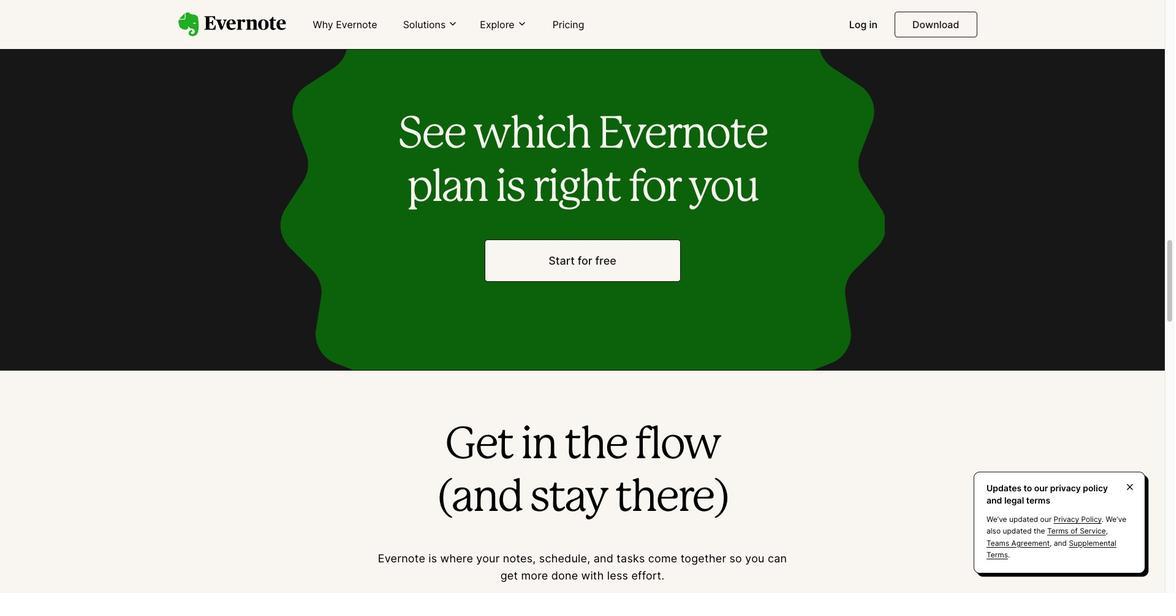 Task type: vqa. For each thing, say whether or not it's contained in the screenshot.
the middle 'and'
yes



Task type: locate. For each thing, give the bounding box(es) containing it.
tasks
[[617, 552, 645, 565]]

the down we've updated our privacy policy
[[1034, 527, 1045, 536]]

you
[[688, 168, 758, 209], [745, 552, 765, 565]]

0 vertical spatial and
[[987, 495, 1002, 505]]

evernote logo image
[[178, 12, 286, 37]]

plan
[[407, 168, 487, 209]]

stay
[[530, 478, 607, 520]]

is down 'which'
[[495, 168, 524, 209]]

is left where
[[428, 552, 437, 565]]

service
[[1080, 527, 1106, 536]]

1 vertical spatial is
[[428, 552, 437, 565]]

pricing
[[552, 18, 584, 31]]

.
[[1102, 515, 1104, 524], [1008, 550, 1010, 559]]

0 vertical spatial for
[[628, 168, 680, 209]]

1 horizontal spatial terms
[[1047, 527, 1069, 536]]

download link
[[895, 12, 977, 37]]

the inside . we've also updated the
[[1034, 527, 1045, 536]]

terms down teams
[[987, 550, 1008, 559]]

. down teams agreement 'link'
[[1008, 550, 1010, 559]]

there)
[[615, 478, 727, 520]]

1 vertical spatial .
[[1008, 550, 1010, 559]]

we've updated our privacy policy
[[987, 515, 1102, 524]]

0 vertical spatial the
[[564, 425, 627, 467]]

. for . we've also updated the
[[1102, 515, 1104, 524]]

effort.
[[631, 570, 664, 582]]

1 vertical spatial our
[[1040, 515, 1052, 524]]

of
[[1071, 527, 1078, 536]]

0 horizontal spatial evernote
[[336, 18, 377, 31]]

1 vertical spatial evernote
[[598, 115, 767, 156]]

and inside updates to our privacy policy and legal terms
[[987, 495, 1002, 505]]

2 vertical spatial evernote
[[378, 552, 425, 565]]

we've up also
[[987, 515, 1007, 524]]

. up service
[[1102, 515, 1104, 524]]

in
[[869, 18, 877, 31], [520, 425, 556, 467]]

0 vertical spatial .
[[1102, 515, 1104, 524]]

0 horizontal spatial for
[[578, 254, 592, 267]]

is inside see which evernote plan is right for you
[[495, 168, 524, 209]]

the up (and stay there)
[[564, 425, 627, 467]]

1 horizontal spatial is
[[495, 168, 524, 209]]

get in the flow
[[445, 425, 720, 467]]

and inside the evernote is where your notes, schedule, and tasks come together so you can get more done with less effort.
[[594, 552, 613, 565]]

0 horizontal spatial the
[[564, 425, 627, 467]]

1 horizontal spatial .
[[1102, 515, 1104, 524]]

2 horizontal spatial evernote
[[598, 115, 767, 156]]

1 vertical spatial the
[[1034, 527, 1045, 536]]

our
[[1034, 483, 1048, 493], [1040, 515, 1052, 524]]

1 vertical spatial for
[[578, 254, 592, 267]]

0 horizontal spatial ,
[[1050, 538, 1052, 548]]

0 vertical spatial our
[[1034, 483, 1048, 493]]

legal
[[1004, 495, 1024, 505]]

our inside updates to our privacy policy and legal terms
[[1034, 483, 1048, 493]]

1 vertical spatial you
[[745, 552, 765, 565]]

0 vertical spatial you
[[688, 168, 758, 209]]

in right log
[[869, 18, 877, 31]]

2 horizontal spatial and
[[1054, 538, 1067, 548]]

(and
[[438, 478, 522, 520]]

, down . we've also updated the
[[1050, 538, 1052, 548]]

in right the 'get' on the left bottom of page
[[520, 425, 556, 467]]

your
[[476, 552, 500, 565]]

1 vertical spatial updated
[[1003, 527, 1032, 536]]

you inside the evernote is where your notes, schedule, and tasks come together so you can get more done with less effort.
[[745, 552, 765, 565]]

updated down legal
[[1009, 515, 1038, 524]]

, up supplemental in the bottom of the page
[[1106, 527, 1108, 536]]

2 we've from the left
[[1106, 515, 1126, 524]]

updated up teams agreement 'link'
[[1003, 527, 1032, 536]]

solutions
[[403, 18, 446, 31]]

0 horizontal spatial we've
[[987, 515, 1007, 524]]

1 we've from the left
[[987, 515, 1007, 524]]

done
[[551, 570, 578, 582]]

get
[[445, 425, 513, 467]]

our up terms of service , teams agreement , and
[[1040, 515, 1052, 524]]

0 vertical spatial is
[[495, 168, 524, 209]]

1 vertical spatial terms
[[987, 550, 1008, 559]]

is inside the evernote is where your notes, schedule, and tasks come together so you can get more done with less effort.
[[428, 552, 437, 565]]

policy
[[1081, 515, 1102, 524]]

0 horizontal spatial .
[[1008, 550, 1010, 559]]

0 horizontal spatial terms
[[987, 550, 1008, 559]]

come
[[648, 552, 677, 565]]

and inside terms of service , teams agreement , and
[[1054, 538, 1067, 548]]

and down . we've also updated the
[[1054, 538, 1067, 548]]

2 vertical spatial and
[[594, 552, 613, 565]]

0 vertical spatial terms
[[1047, 527, 1069, 536]]

we've right policy
[[1106, 515, 1126, 524]]

0 vertical spatial in
[[869, 18, 877, 31]]

0 horizontal spatial is
[[428, 552, 437, 565]]

explore button
[[476, 18, 530, 31]]

more
[[521, 570, 548, 582]]

1 horizontal spatial we've
[[1106, 515, 1126, 524]]

log in link
[[842, 13, 885, 37]]

terms inside terms of service , teams agreement , and
[[1047, 527, 1069, 536]]

start for free link
[[484, 240, 680, 282]]

1 horizontal spatial and
[[987, 495, 1002, 505]]

is
[[495, 168, 524, 209], [428, 552, 437, 565]]

1 vertical spatial in
[[520, 425, 556, 467]]

flow
[[634, 425, 720, 467]]

download
[[912, 18, 959, 31]]

the
[[564, 425, 627, 467], [1034, 527, 1045, 536]]

also
[[987, 527, 1001, 536]]

,
[[1106, 527, 1108, 536], [1050, 538, 1052, 548]]

evernote
[[336, 18, 377, 31], [598, 115, 767, 156], [378, 552, 425, 565]]

we've
[[987, 515, 1007, 524], [1106, 515, 1126, 524]]

which
[[473, 115, 590, 156]]

see
[[398, 115, 465, 156]]

terms
[[1047, 527, 1069, 536], [987, 550, 1008, 559]]

right
[[532, 168, 620, 209]]

1 horizontal spatial the
[[1034, 527, 1045, 536]]

1 horizontal spatial in
[[869, 18, 877, 31]]

free
[[595, 254, 616, 267]]

(and stay there)
[[438, 478, 727, 520]]

and up "with" on the bottom of the page
[[594, 552, 613, 565]]

0 vertical spatial evernote
[[336, 18, 377, 31]]

0 horizontal spatial and
[[594, 552, 613, 565]]

our up the terms
[[1034, 483, 1048, 493]]

our for privacy
[[1040, 515, 1052, 524]]

1 horizontal spatial for
[[628, 168, 680, 209]]

0 horizontal spatial in
[[520, 425, 556, 467]]

terms
[[1026, 495, 1050, 505]]

. inside . we've also updated the
[[1102, 515, 1104, 524]]

and
[[987, 495, 1002, 505], [1054, 538, 1067, 548], [594, 552, 613, 565]]

1 horizontal spatial evernote
[[378, 552, 425, 565]]

updated
[[1009, 515, 1038, 524], [1003, 527, 1032, 536]]

for
[[628, 168, 680, 209], [578, 254, 592, 267]]

together
[[681, 552, 726, 565]]

terms down privacy
[[1047, 527, 1069, 536]]

0 vertical spatial ,
[[1106, 527, 1108, 536]]

1 vertical spatial and
[[1054, 538, 1067, 548]]

and down updates
[[987, 495, 1002, 505]]

teams agreement link
[[987, 538, 1050, 548]]



Task type: describe. For each thing, give the bounding box(es) containing it.
. for .
[[1008, 550, 1010, 559]]

where
[[440, 552, 473, 565]]

1 vertical spatial ,
[[1050, 538, 1052, 548]]

start
[[549, 254, 575, 267]]

evernote is where your notes, schedule, and tasks come together so you can get more done with less effort.
[[378, 552, 787, 582]]

start for free
[[549, 254, 616, 267]]

our for privacy
[[1034, 483, 1048, 493]]

why
[[313, 18, 333, 31]]

evernote inside see which evernote plan is right for you
[[598, 115, 767, 156]]

less
[[607, 570, 628, 582]]

. we've also updated the
[[987, 515, 1126, 536]]

to
[[1024, 483, 1032, 493]]

schedule,
[[539, 552, 590, 565]]

privacy policy link
[[1054, 515, 1102, 524]]

in for get
[[520, 425, 556, 467]]

supplemental terms link
[[987, 538, 1116, 559]]

supplemental
[[1069, 538, 1116, 548]]

evernote inside the evernote is where your notes, schedule, and tasks come together so you can get more done with less effort.
[[378, 552, 425, 565]]

terms of service , teams agreement , and
[[987, 527, 1108, 548]]

teams
[[987, 538, 1009, 548]]

updates to our privacy policy and legal terms
[[987, 483, 1108, 505]]

updated inside . we've also updated the
[[1003, 527, 1032, 536]]

explore
[[480, 18, 514, 31]]

solutions button
[[399, 18, 462, 31]]

see which evernote plan is right for you
[[398, 115, 767, 209]]

policy
[[1083, 483, 1108, 493]]

notes,
[[503, 552, 536, 565]]

pricing link
[[545, 13, 592, 37]]

you inside see which evernote plan is right for you
[[688, 168, 758, 209]]

we've inside . we've also updated the
[[1106, 515, 1126, 524]]

privacy
[[1050, 483, 1081, 493]]

supplemental terms
[[987, 538, 1116, 559]]

can
[[768, 552, 787, 565]]

terms inside supplemental terms
[[987, 550, 1008, 559]]

why evernote link
[[305, 13, 385, 37]]

agreement
[[1011, 538, 1050, 548]]

with
[[581, 570, 604, 582]]

privacy
[[1054, 515, 1079, 524]]

for inside see which evernote plan is right for you
[[628, 168, 680, 209]]

so
[[729, 552, 742, 565]]

1 horizontal spatial ,
[[1106, 527, 1108, 536]]

log
[[849, 18, 867, 31]]

terms of service link
[[1047, 527, 1106, 536]]

0 vertical spatial updated
[[1009, 515, 1038, 524]]

why evernote
[[313, 18, 377, 31]]

log in
[[849, 18, 877, 31]]

get
[[500, 570, 518, 582]]

updates
[[987, 483, 1022, 493]]

in for log
[[869, 18, 877, 31]]

evernote inside the why evernote link
[[336, 18, 377, 31]]



